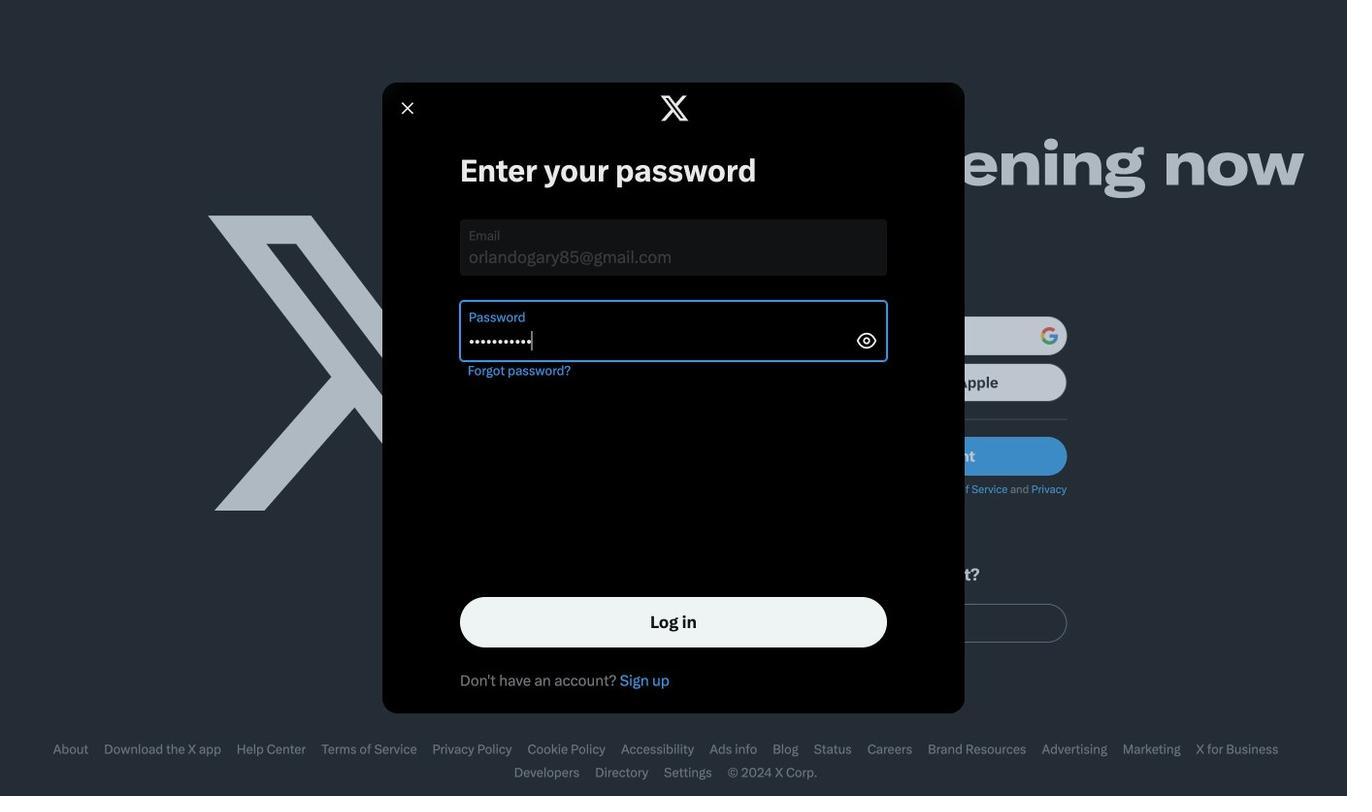 Task type: vqa. For each thing, say whether or not it's contained in the screenshot.
don't.
no



Task type: locate. For each thing, give the bounding box(es) containing it.
None password field
[[469, 331, 852, 351]]

group
[[0, 0, 1348, 796], [383, 83, 965, 714]]

x image
[[659, 83, 690, 134], [661, 96, 689, 121]]

dialog
[[0, 0, 1348, 796]]

None text field
[[469, 248, 879, 267]]



Task type: describe. For each thing, give the bounding box(es) containing it.
footer navigation
[[0, 726, 1348, 796]]



